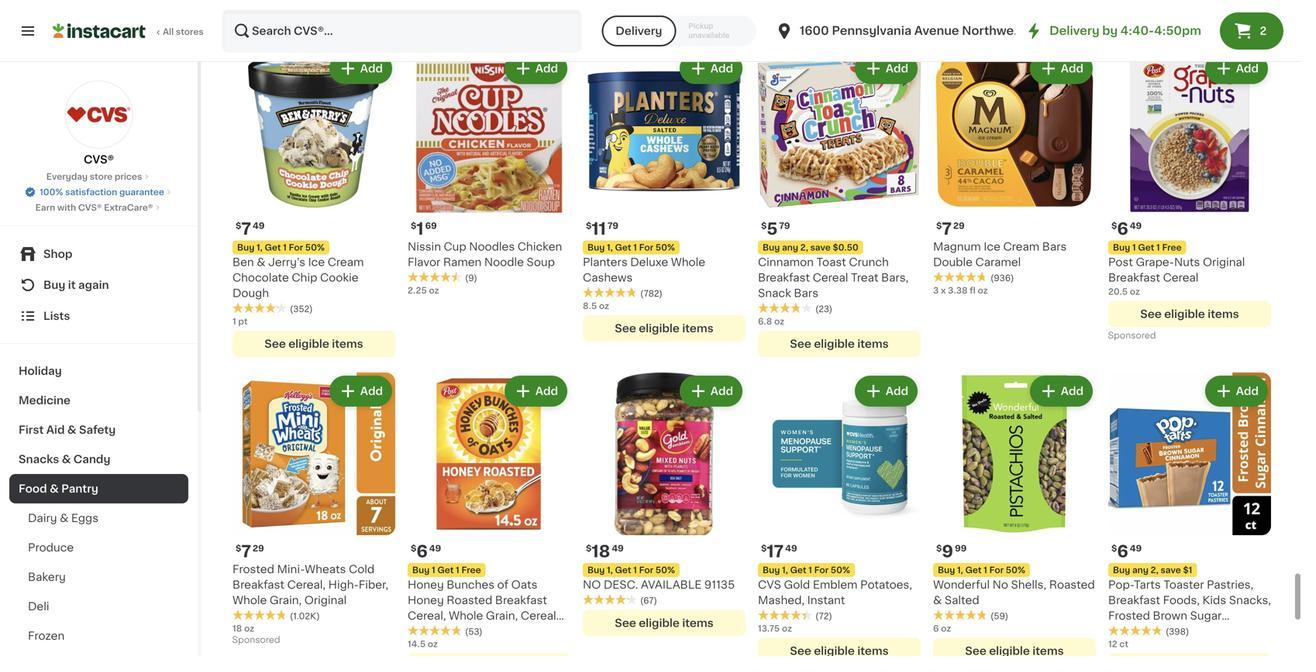 Task type: vqa. For each thing, say whether or not it's contained in the screenshot.
Add 'button' for Wonderful No Shells, Roasted & Salted
yes



Task type: describe. For each thing, give the bounding box(es) containing it.
49 for cvs gold emblem potatoes, mashed, instant
[[785, 544, 797, 553]]

(53)
[[465, 628, 483, 636]]

eligible for 6
[[1164, 309, 1205, 320]]

oz for cinnamon toast crunch breakfast cereal treat bars, snack bars
[[774, 317, 784, 326]]

buy for planters deluxe whole cashews
[[587, 243, 605, 252]]

1600
[[800, 25, 829, 36]]

49 for pop-tarts toaster pastries, breakfast foods, kids snacks, frosted brown sugar cinnamon
[[1130, 544, 1142, 553]]

cinnamon toast crunch breakfast cereal treat bars, snack bars
[[758, 257, 909, 299]]

everyday store prices link
[[46, 171, 151, 183]]

free for post grape-nuts original breakfast cereal
[[1162, 243, 1182, 252]]

1 up 'bunches'
[[456, 566, 459, 575]]

eligible for 11
[[639, 323, 680, 334]]

$ 11 79
[[586, 221, 618, 237]]

49 for no desc. available 91135
[[612, 544, 624, 553]]

cream inside ben & jerry's ice cream chocolate chip cookie dough
[[328, 257, 364, 268]]

instant
[[807, 595, 845, 606]]

add button for planters deluxe whole cashews
[[681, 54, 741, 82]]

for for 18
[[639, 566, 653, 575]]

oz for planters deluxe whole cashews
[[599, 302, 609, 310]]

1600 pennsylvania avenue northwest
[[800, 25, 1025, 36]]

emblem
[[813, 580, 858, 590]]

see eligible items button for 18
[[583, 610, 746, 637]]

all stores link
[[53, 9, 205, 53]]

1 up honey bunches of oats honey roasted breakfast cereal, whole grain, cereal box
[[432, 566, 435, 575]]

instacart logo image
[[53, 22, 146, 40]]

grain, for 7
[[270, 595, 302, 606]]

magnum ice cream bars double caramel
[[933, 241, 1067, 268]]

1 honey from the top
[[408, 580, 444, 590]]

$ 7 29 for magnum
[[936, 221, 965, 237]]

mashed,
[[758, 595, 805, 606]]

cvs® link
[[65, 81, 133, 167]]

2 honey from the top
[[408, 595, 444, 606]]

add button for pop-tarts toaster pastries, breakfast foods, kids snacks, frosted brown sugar cinnamon
[[1207, 377, 1266, 405]]

ben & jerry's ice cream chocolate chip cookie dough
[[233, 257, 364, 299]]

see eligible items for 18
[[615, 618, 714, 629]]

with
[[57, 203, 76, 212]]

of
[[497, 580, 509, 590]]

$ for wonderful no shells, roasted & salted
[[936, 544, 942, 553]]

planters deluxe whole cashews
[[583, 257, 705, 283]]

everyday store prices
[[46, 172, 142, 181]]

oz right "fl"
[[978, 286, 988, 295]]

bars,
[[881, 272, 909, 283]]

get for honey bunches of oats honey roasted breakfast cereal, whole grain, cereal box
[[437, 566, 454, 575]]

add for wonderful no shells, roasted & salted
[[1061, 386, 1084, 397]]

cvs
[[758, 580, 781, 590]]

see for 11
[[615, 323, 636, 334]]

bakery link
[[9, 563, 188, 592]]

save for 6
[[1161, 566, 1181, 575]]

original inside post grape-nuts original breakfast cereal 20.5 oz
[[1203, 257, 1245, 268]]

$ 6 49 for pop-tarts toaster pastries, breakfast foods, kids snacks, frosted brown sugar cinnamon
[[1111, 544, 1142, 560]]

northwest
[[962, 25, 1025, 36]]

product group containing 1
[[408, 50, 570, 297]]

1, for 17
[[782, 566, 788, 575]]

items for 11
[[682, 323, 714, 334]]

produce link
[[9, 533, 188, 563]]

1 up wonderful
[[984, 566, 987, 575]]

add for frosted mini-wheats cold breakfast cereal, high-fiber, whole grain, original
[[360, 386, 383, 397]]

noodles
[[469, 241, 515, 252]]

buy any 2, save $1
[[1113, 566, 1192, 575]]

for for 11
[[639, 243, 653, 252]]

see right 'avenue'
[[965, 16, 986, 27]]

cereal inside honey bunches of oats honey roasted breakfast cereal, whole grain, cereal box
[[521, 611, 556, 621]]

see eligible items button for 6
[[1108, 301, 1271, 327]]

7 for magnum
[[942, 221, 952, 237]]

again
[[78, 280, 109, 291]]

prices
[[115, 172, 142, 181]]

2 button
[[1220, 12, 1284, 50]]

29 for magnum
[[953, 221, 965, 230]]

$ for no desc. available 91135
[[586, 544, 592, 553]]

chip
[[292, 272, 317, 283]]

oats
[[511, 580, 537, 590]]

available
[[641, 580, 702, 590]]

6 for pop-tarts toaster pastries, breakfast foods, kids snacks, frosted brown sugar cinnamon
[[1117, 544, 1128, 560]]

get for no desc. available 91135
[[615, 566, 631, 575]]

$ 5 79
[[761, 221, 790, 237]]

satisfaction
[[65, 188, 117, 196]]

add for honey bunches of oats honey roasted breakfast cereal, whole grain, cereal box
[[535, 386, 558, 397]]

no desc. available 91135
[[583, 580, 735, 590]]

buy 1, get 1 for 50% for 11
[[587, 243, 675, 252]]

see eligible items for 11
[[615, 323, 714, 334]]

snacks
[[19, 454, 59, 465]]

$0.50
[[833, 243, 859, 252]]

& for candy
[[62, 454, 71, 465]]

get for wonderful no shells, roasted & salted
[[965, 566, 982, 575]]

oz for honey bunches of oats honey roasted breakfast cereal, whole grain, cereal box
[[428, 640, 438, 649]]

14.5 oz
[[408, 640, 438, 649]]

wonderful no shells, roasted & salted
[[933, 580, 1095, 606]]

shop
[[43, 249, 72, 260]]

breakfast for post grape-nuts original breakfast cereal 20.5 oz
[[1108, 272, 1160, 283]]

& inside wonderful no shells, roasted & salted
[[933, 595, 942, 606]]

flavor
[[408, 257, 440, 268]]

50% for 11
[[656, 243, 675, 252]]

deli link
[[9, 592, 188, 622]]

buy 1, get 1 for 50% for 9
[[938, 566, 1025, 575]]

$ 6 49 for post grape-nuts original breakfast cereal
[[1111, 221, 1142, 237]]

1 up jerry's
[[283, 243, 287, 252]]

items for 6
[[1208, 309, 1239, 320]]

jerry's
[[268, 257, 305, 268]]

cereal, inside honey bunches of oats honey roasted breakfast cereal, whole grain, cereal box
[[408, 611, 446, 621]]

bunches
[[447, 580, 495, 590]]

whole for 7
[[233, 595, 267, 606]]

save for 5
[[810, 243, 831, 252]]

6 for post grape-nuts original breakfast cereal
[[1117, 221, 1128, 237]]

get for post grape-nuts original breakfast cereal
[[1138, 243, 1154, 252]]

nissin
[[408, 241, 441, 252]]

see eligible items for 5
[[790, 339, 889, 349]]

cup
[[444, 241, 466, 252]]

buy 1, get 1 for 50% for 18
[[587, 566, 675, 575]]

it
[[68, 280, 76, 291]]

for for 9
[[989, 566, 1004, 575]]

see eligible items button for 11
[[583, 315, 746, 342]]

91135
[[704, 580, 735, 590]]

$ 9 99
[[936, 544, 967, 560]]

oz for wonderful no shells, roasted & salted
[[941, 625, 951, 633]]

cashews
[[583, 272, 633, 283]]

crunch
[[849, 257, 889, 268]]

everyday
[[46, 172, 88, 181]]

1 up grape- in the top right of the page
[[1156, 243, 1160, 252]]

7 for frosted
[[241, 544, 251, 560]]

14.5
[[408, 640, 426, 649]]

18 oz
[[233, 625, 254, 633]]

dairy & eggs link
[[9, 504, 188, 533]]

$ 17 49
[[761, 544, 797, 560]]

49 for post grape-nuts original breakfast cereal
[[1130, 221, 1142, 230]]

get for ben & jerry's ice cream chocolate chip cookie dough
[[265, 243, 281, 252]]

soup
[[527, 257, 555, 268]]

see for 6
[[1140, 309, 1162, 320]]

1 pt
[[233, 317, 248, 326]]

1, for 18
[[607, 566, 613, 575]]

whole for buy 1 get 1 free
[[449, 611, 483, 621]]

eligible for 7
[[288, 339, 329, 349]]

ben
[[233, 257, 254, 268]]

add button for wonderful no shells, roasted & salted
[[1031, 377, 1091, 405]]

add button for ben & jerry's ice cream chocolate chip cookie dough
[[331, 54, 391, 82]]

1 up desc.
[[633, 566, 637, 575]]

desc.
[[604, 580, 638, 590]]

3 x 3.38 fl oz
[[933, 286, 988, 295]]

first aid & safety
[[19, 425, 116, 436]]

product group containing 5
[[758, 50, 921, 357]]

$ 7 49
[[236, 221, 265, 237]]

pop-
[[1108, 580, 1134, 590]]

add button for frosted mini-wheats cold breakfast cereal, high-fiber, whole grain, original
[[331, 377, 391, 405]]

$ inside $ 1 69
[[411, 221, 416, 230]]

tarts
[[1134, 580, 1161, 590]]

6 oz
[[933, 625, 951, 633]]

5
[[767, 221, 778, 237]]

1, for 7
[[257, 243, 263, 252]]

add button for no desc. available 91135
[[681, 377, 741, 405]]

earn with cvs® extracare®
[[35, 203, 153, 212]]

candy
[[73, 454, 110, 465]]

any for 6
[[1132, 566, 1149, 575]]

eligible right 'avenue'
[[989, 16, 1030, 27]]

add button for cvs gold emblem potatoes, mashed, instant
[[856, 377, 916, 405]]

& for pantry
[[50, 484, 59, 494]]

guarantee
[[119, 188, 164, 196]]

49 for honey bunches of oats honey roasted breakfast cereal, whole grain, cereal box
[[429, 544, 441, 553]]

kids
[[1203, 595, 1226, 606]]

add for no desc. available 91135
[[711, 386, 733, 397]]

1 left 69
[[416, 221, 424, 237]]

items for 18
[[682, 618, 714, 629]]

& for eggs
[[60, 513, 68, 524]]

50% for 17
[[831, 566, 850, 575]]

add button for cinnamon toast crunch breakfast cereal treat bars, snack bars
[[856, 54, 916, 82]]

food & pantry link
[[9, 474, 188, 504]]

2.25 oz
[[408, 286, 439, 295]]

no
[[583, 580, 601, 590]]

bakery
[[28, 572, 66, 583]]

1 left pt
[[233, 317, 236, 326]]

$ 6 49 for honey bunches of oats honey roasted breakfast cereal, whole grain, cereal box
[[411, 544, 441, 560]]

$ for honey bunches of oats honey roasted breakfast cereal, whole grain, cereal box
[[411, 544, 416, 553]]

noodle
[[484, 257, 524, 268]]

first aid & safety link
[[9, 415, 188, 445]]

sugar
[[1190, 611, 1222, 621]]

$ 7 29 for frosted
[[236, 544, 264, 560]]

frosted inside frosted mini-wheats cold breakfast cereal, high-fiber, whole grain, original
[[233, 564, 274, 575]]

delivery for delivery by 4:40-4:50pm
[[1050, 25, 1100, 36]]

dairy & eggs
[[28, 513, 98, 524]]

any for 5
[[782, 243, 798, 252]]

delivery button
[[602, 16, 676, 47]]

product group containing 9
[[933, 373, 1096, 656]]



Task type: locate. For each thing, give the bounding box(es) containing it.
grain,
[[270, 595, 302, 606], [486, 611, 518, 621]]

toaster
[[1164, 580, 1204, 590]]

1 horizontal spatial delivery
[[1050, 25, 1100, 36]]

0 horizontal spatial whole
[[233, 595, 267, 606]]

see eligible items button for 7
[[233, 331, 395, 357]]

1 horizontal spatial original
[[1203, 257, 1245, 268]]

whole
[[671, 257, 705, 268], [233, 595, 267, 606], [449, 611, 483, 621]]

6.8 oz
[[758, 317, 784, 326]]

2 vertical spatial sponsored badge image
[[233, 636, 279, 645]]

snacks,
[[1229, 595, 1271, 606]]

1 horizontal spatial whole
[[449, 611, 483, 621]]

buy for cvs gold emblem potatoes, mashed, instant
[[763, 566, 780, 575]]

add for ben & jerry's ice cream chocolate chip cookie dough
[[360, 63, 383, 74]]

0 vertical spatial original
[[1203, 257, 1245, 268]]

49 inside $ 18 49
[[612, 544, 624, 553]]

brown
[[1153, 611, 1187, 621]]

79 right 5
[[779, 221, 790, 230]]

18
[[592, 544, 610, 560], [233, 625, 242, 633]]

0 vertical spatial grain,
[[270, 595, 302, 606]]

4:40-
[[1121, 25, 1154, 36]]

oz right 8.5
[[599, 302, 609, 310]]

cereal,
[[287, 580, 326, 590], [408, 611, 446, 621]]

buy 1 get 1 free for post grape-nuts original breakfast cereal
[[1113, 243, 1182, 252]]

1 vertical spatial grain,
[[486, 611, 518, 621]]

2 horizontal spatial sponsored badge image
[[1108, 332, 1155, 340]]

1 vertical spatial honey
[[408, 595, 444, 606]]

buy right cold
[[412, 566, 430, 575]]

cvs® down satisfaction
[[78, 203, 102, 212]]

1 vertical spatial 29
[[253, 544, 264, 553]]

eligible for 5
[[814, 339, 855, 349]]

any down $ 5 79
[[782, 243, 798, 252]]

$ 7 29 up magnum
[[936, 221, 965, 237]]

$ inside $ 18 49
[[586, 544, 592, 553]]

foods,
[[1163, 595, 1200, 606]]

1 vertical spatial 2,
[[1151, 566, 1159, 575]]

0 vertical spatial cereal,
[[287, 580, 326, 590]]

for for 17
[[814, 566, 829, 575]]

0 horizontal spatial delivery
[[616, 26, 662, 36]]

6.8
[[758, 317, 772, 326]]

0 vertical spatial buy 1 get 1 free
[[1113, 243, 1182, 252]]

1 vertical spatial ice
[[308, 257, 325, 268]]

2, up 'tarts'
[[1151, 566, 1159, 575]]

(59)
[[991, 612, 1008, 621]]

product group containing 17
[[758, 373, 921, 656]]

wonderful
[[933, 580, 990, 590]]

7 up magnum
[[942, 221, 952, 237]]

buy it again
[[43, 280, 109, 291]]

eggs
[[71, 513, 98, 524]]

0 vertical spatial ice
[[984, 241, 1001, 252]]

buy 1, get 1 for 50% up jerry's
[[237, 243, 325, 252]]

0 vertical spatial whole
[[671, 257, 705, 268]]

$ for cinnamon toast crunch breakfast cereal treat bars, snack bars
[[761, 221, 767, 230]]

0 horizontal spatial cream
[[328, 257, 364, 268]]

1 vertical spatial 18
[[233, 625, 242, 633]]

double
[[933, 257, 973, 268]]

breakfast down post
[[1108, 272, 1160, 283]]

49 inside $ 17 49
[[785, 544, 797, 553]]

1 horizontal spatial frosted
[[1108, 611, 1150, 621]]

7 up frosted mini-wheats cold breakfast cereal, high-fiber, whole grain, original
[[241, 544, 251, 560]]

79 inside $ 11 79
[[608, 221, 618, 230]]

0 horizontal spatial sponsored badge image
[[233, 636, 279, 645]]

buy 1, get 1 for 50% up deluxe
[[587, 243, 675, 252]]

0 vertical spatial frosted
[[233, 564, 274, 575]]

mini-
[[277, 564, 305, 575]]

earn
[[35, 203, 55, 212]]

get up desc.
[[615, 566, 631, 575]]

eligible down (352)
[[288, 339, 329, 349]]

& up chocolate
[[257, 257, 265, 268]]

1 vertical spatial free
[[462, 566, 481, 575]]

ct
[[1119, 640, 1128, 649]]

0 horizontal spatial any
[[782, 243, 798, 252]]

buy up planters
[[587, 243, 605, 252]]

grain, for buy 1 get 1 free
[[486, 611, 518, 621]]

see
[[965, 16, 986, 27], [1140, 309, 1162, 320], [615, 323, 636, 334], [265, 339, 286, 349], [790, 339, 811, 349], [615, 618, 636, 629]]

grain, inside frosted mini-wheats cold breakfast cereal, high-fiber, whole grain, original
[[270, 595, 302, 606]]

& for jerry's
[[257, 257, 265, 268]]

0 vertical spatial 29
[[953, 221, 965, 230]]

0 horizontal spatial 18
[[233, 625, 242, 633]]

buy any 2, save $0.50
[[763, 243, 859, 252]]

cereal down toast
[[813, 272, 848, 283]]

buy for ben & jerry's ice cream chocolate chip cookie dough
[[237, 243, 254, 252]]

1 horizontal spatial 2,
[[1151, 566, 1159, 575]]

100% satisfaction guarantee
[[40, 188, 164, 196]]

2, for 5
[[800, 243, 808, 252]]

20.5
[[1108, 287, 1128, 296]]

chocolate
[[233, 272, 289, 283]]

buy 1, get 1 for 50% up desc.
[[587, 566, 675, 575]]

0 horizontal spatial cereal,
[[287, 580, 326, 590]]

0 horizontal spatial 2,
[[800, 243, 808, 252]]

items for 5
[[857, 339, 889, 349]]

1 up post
[[1132, 243, 1136, 252]]

grape-
[[1136, 257, 1174, 268]]

cvs® inside earn with cvs® extracare® link
[[78, 203, 102, 212]]

buy
[[237, 243, 254, 252], [587, 243, 605, 252], [763, 243, 780, 252], [1113, 243, 1130, 252], [43, 280, 65, 291], [412, 566, 430, 575], [587, 566, 605, 575], [763, 566, 780, 575], [938, 566, 955, 575], [1113, 566, 1130, 575]]

0 vertical spatial save
[[810, 243, 831, 252]]

roasted
[[1049, 580, 1095, 590], [447, 595, 492, 606]]

0 horizontal spatial cereal
[[521, 611, 556, 621]]

grain, inside honey bunches of oats honey roasted breakfast cereal, whole grain, cereal box
[[486, 611, 518, 621]]

eligible for 18
[[639, 618, 680, 629]]

$ for cvs gold emblem potatoes, mashed, instant
[[761, 544, 767, 553]]

bars inside cinnamon toast crunch breakfast cereal treat bars, snack bars
[[794, 288, 818, 299]]

& left "eggs"
[[60, 513, 68, 524]]

whole inside honey bunches of oats honey roasted breakfast cereal, whole grain, cereal box
[[449, 611, 483, 621]]

breakfast down oats
[[495, 595, 547, 606]]

(352)
[[290, 305, 313, 313]]

buy 1, get 1 for 50% up no
[[938, 566, 1025, 575]]

1 horizontal spatial sponsored badge image
[[583, 23, 630, 32]]

x
[[941, 286, 946, 295]]

cvs® logo image
[[65, 81, 133, 149]]

buy 1 get 1 free for honey bunches of oats honey roasted breakfast cereal, whole grain, cereal box
[[412, 566, 481, 575]]

$ inside $ 9 99
[[936, 544, 942, 553]]

1 horizontal spatial cinnamon
[[1108, 626, 1164, 637]]

all stores
[[163, 28, 204, 36]]

cinnamon
[[758, 257, 814, 268], [1108, 626, 1164, 637]]

breakfast down pop- on the bottom
[[1108, 595, 1160, 606]]

0 vertical spatial honey
[[408, 580, 444, 590]]

oz right 13.75
[[782, 625, 792, 633]]

buy down "9"
[[938, 566, 955, 575]]

1 horizontal spatial 18
[[592, 544, 610, 560]]

buy 1 get 1 free
[[1113, 243, 1182, 252], [412, 566, 481, 575]]

whole up "(53)"
[[449, 611, 483, 621]]

& right food
[[50, 484, 59, 494]]

buy for cinnamon toast crunch breakfast cereal treat bars, snack bars
[[763, 243, 780, 252]]

see eligible items for 6
[[1140, 309, 1239, 320]]

add for planters deluxe whole cashews
[[711, 63, 733, 74]]

see down dough
[[265, 339, 286, 349]]

sponsored badge image
[[583, 23, 630, 32], [1108, 332, 1155, 340], [233, 636, 279, 645]]

1 horizontal spatial cereal,
[[408, 611, 446, 621]]

2 horizontal spatial whole
[[671, 257, 705, 268]]

49 up honey bunches of oats honey roasted breakfast cereal, whole grain, cereal box
[[429, 544, 441, 553]]

frosted mini-wheats cold breakfast cereal, high-fiber, whole grain, original
[[233, 564, 388, 606]]

oz inside post grape-nuts original breakfast cereal 20.5 oz
[[1130, 287, 1140, 296]]

50% for 9
[[1006, 566, 1025, 575]]

3
[[933, 286, 939, 295]]

29 up magnum
[[953, 221, 965, 230]]

get up wonderful
[[965, 566, 982, 575]]

any up 'tarts'
[[1132, 566, 1149, 575]]

pastries,
[[1207, 580, 1254, 590]]

frosted
[[233, 564, 274, 575], [1108, 611, 1150, 621]]

whole inside planters deluxe whole cashews
[[671, 257, 705, 268]]

dough
[[233, 288, 269, 299]]

breakfast inside honey bunches of oats honey roasted breakfast cereal, whole grain, cereal box
[[495, 595, 547, 606]]

for
[[289, 243, 303, 252], [639, 243, 653, 252], [639, 566, 653, 575], [814, 566, 829, 575], [989, 566, 1004, 575]]

oz down frosted mini-wheats cold breakfast cereal, high-fiber, whole grain, original
[[244, 625, 254, 633]]

fiber,
[[359, 580, 388, 590]]

1 horizontal spatial save
[[1161, 566, 1181, 575]]

1 vertical spatial cinnamon
[[1108, 626, 1164, 637]]

cinnamon inside cinnamon toast crunch breakfast cereal treat bars, snack bars
[[758, 257, 814, 268]]

$ for pop-tarts toaster pastries, breakfast foods, kids snacks, frosted brown sugar cinnamon
[[1111, 544, 1117, 553]]

1 up deluxe
[[633, 243, 637, 252]]

0 vertical spatial cvs®
[[84, 154, 114, 165]]

buy 1, get 1 for 50% up gold
[[763, 566, 850, 575]]

& left salted
[[933, 595, 942, 606]]

frosted left mini-
[[233, 564, 274, 575]]

1 horizontal spatial bars
[[1042, 241, 1067, 252]]

1 up gold
[[809, 566, 812, 575]]

0 vertical spatial roasted
[[1049, 580, 1095, 590]]

49 up ben
[[253, 221, 265, 230]]

buy for pop-tarts toaster pastries, breakfast foods, kids snacks, frosted brown sugar cinnamon
[[1113, 566, 1130, 575]]

1 vertical spatial sponsored badge image
[[1108, 332, 1155, 340]]

cinnamon inside pop-tarts toaster pastries, breakfast foods, kids snacks, frosted brown sugar cinnamon
[[1108, 626, 1164, 637]]

food
[[19, 484, 47, 494]]

no
[[993, 580, 1008, 590]]

$ inside $ 11 79
[[586, 221, 592, 230]]

79 inside $ 5 79
[[779, 221, 790, 230]]

1 vertical spatial $ 7 29
[[236, 544, 264, 560]]

3.38
[[948, 286, 968, 295]]

2, for 6
[[1151, 566, 1159, 575]]

breakfast inside post grape-nuts original breakfast cereal 20.5 oz
[[1108, 272, 1160, 283]]

buy 1 get 1 free up 'bunches'
[[412, 566, 481, 575]]

1 vertical spatial whole
[[233, 595, 267, 606]]

for up no desc. available 91135
[[639, 566, 653, 575]]

1 vertical spatial roasted
[[447, 595, 492, 606]]

free for honey bunches of oats honey roasted breakfast cereal, whole grain, cereal box
[[462, 566, 481, 575]]

grain, up '(1.02k)'
[[270, 595, 302, 606]]

product group containing 18
[[583, 373, 746, 637]]

50% up shells,
[[1006, 566, 1025, 575]]

0 horizontal spatial save
[[810, 243, 831, 252]]

1 horizontal spatial cream
[[1003, 241, 1039, 252]]

1, for 11
[[607, 243, 613, 252]]

0 horizontal spatial 29
[[253, 544, 264, 553]]

0 horizontal spatial frosted
[[233, 564, 274, 575]]

(67)
[[640, 597, 657, 605]]

produce
[[28, 543, 74, 553]]

for up jerry's
[[289, 243, 303, 252]]

cream up caramel
[[1003, 241, 1039, 252]]

0 vertical spatial cinnamon
[[758, 257, 814, 268]]

1 79 from the left
[[608, 221, 618, 230]]

1 vertical spatial cvs®
[[78, 203, 102, 212]]

$ inside $ 5 79
[[761, 221, 767, 230]]

0 vertical spatial cream
[[1003, 241, 1039, 252]]

pantry
[[61, 484, 98, 494]]

1 horizontal spatial ice
[[984, 241, 1001, 252]]

buy up post
[[1113, 243, 1130, 252]]

cream
[[1003, 241, 1039, 252], [328, 257, 364, 268]]

see eligible items button for 5
[[758, 331, 921, 357]]

original right nuts
[[1203, 257, 1245, 268]]

1, down $ 7 49
[[257, 243, 263, 252]]

1 vertical spatial buy 1 get 1 free
[[412, 566, 481, 575]]

original down high-
[[304, 595, 347, 606]]

0 horizontal spatial $ 7 29
[[236, 544, 264, 560]]

cereal down oats
[[521, 611, 556, 621]]

salted
[[945, 595, 979, 606]]

1 vertical spatial frosted
[[1108, 611, 1150, 621]]

items down cookie
[[332, 339, 363, 349]]

None search field
[[222, 9, 582, 53]]

free up nuts
[[1162, 243, 1182, 252]]

original inside frosted mini-wheats cold breakfast cereal, high-fiber, whole grain, original
[[304, 595, 347, 606]]

1, up wonderful
[[957, 566, 963, 575]]

49 inside $ 7 49
[[253, 221, 265, 230]]

deli
[[28, 601, 49, 612]]

0 horizontal spatial buy 1 get 1 free
[[412, 566, 481, 575]]

for for 7
[[289, 243, 303, 252]]

cinnamon up 'ct'
[[1108, 626, 1164, 637]]

1 horizontal spatial cereal
[[813, 272, 848, 283]]

2,
[[800, 243, 808, 252], [1151, 566, 1159, 575]]

delivery
[[1050, 25, 1100, 36], [616, 26, 662, 36]]

pop-tarts toaster pastries, breakfast foods, kids snacks, frosted brown sugar cinnamon
[[1108, 580, 1271, 637]]

49 up buy any 2, save $1
[[1130, 544, 1142, 553]]

100% satisfaction guarantee button
[[24, 183, 174, 198]]

79 for 5
[[779, 221, 790, 230]]

(398)
[[1166, 628, 1189, 636]]

&
[[257, 257, 265, 268], [67, 425, 76, 436], [62, 454, 71, 465], [50, 484, 59, 494], [60, 513, 68, 524], [933, 595, 942, 606]]

1 horizontal spatial 79
[[779, 221, 790, 230]]

1 horizontal spatial $ 7 29
[[936, 221, 965, 237]]

2 horizontal spatial cereal
[[1163, 272, 1199, 283]]

delivery by 4:40-4:50pm link
[[1025, 22, 1201, 40]]

& left candy
[[62, 454, 71, 465]]

$ 7 29
[[936, 221, 965, 237], [236, 544, 264, 560]]

oz for nissin cup noodles chicken flavor ramen noodle soup
[[429, 286, 439, 295]]

any inside product group
[[782, 243, 798, 252]]

1 vertical spatial any
[[1132, 566, 1149, 575]]

$ inside $ 17 49
[[761, 544, 767, 553]]

$ 7 29 up frosted mini-wheats cold breakfast cereal, high-fiber, whole grain, original
[[236, 544, 264, 560]]

breakfast inside cinnamon toast crunch breakfast cereal treat bars, snack bars
[[758, 272, 810, 283]]

6 for honey bunches of oats honey roasted breakfast cereal, whole grain, cereal box
[[416, 544, 428, 560]]

1 vertical spatial bars
[[794, 288, 818, 299]]

add for cinnamon toast crunch breakfast cereal treat bars, snack bars
[[886, 63, 908, 74]]

get for cvs gold emblem potatoes, mashed, instant
[[790, 566, 806, 575]]

69
[[425, 221, 437, 230]]

cereal inside post grape-nuts original breakfast cereal 20.5 oz
[[1163, 272, 1199, 283]]

1 vertical spatial cereal,
[[408, 611, 446, 621]]

nissin cup noodles chicken flavor ramen noodle soup
[[408, 241, 562, 268]]

cream inside "magnum ice cream bars double caramel"
[[1003, 241, 1039, 252]]

roasted inside honey bunches of oats honey roasted breakfast cereal, whole grain, cereal box
[[447, 595, 492, 606]]

1 horizontal spatial roasted
[[1049, 580, 1095, 590]]

1 horizontal spatial buy 1 get 1 free
[[1113, 243, 1182, 252]]

get for planters deluxe whole cashews
[[615, 243, 631, 252]]

snacks & candy
[[19, 454, 110, 465]]

0 horizontal spatial bars
[[794, 288, 818, 299]]

frozen link
[[9, 622, 188, 651]]

49 for ben & jerry's ice cream chocolate chip cookie dough
[[253, 221, 265, 230]]

extracare®
[[104, 203, 153, 212]]

1, up desc.
[[607, 566, 613, 575]]

bars inside "magnum ice cream bars double caramel"
[[1042, 241, 1067, 252]]

service type group
[[602, 16, 756, 47]]

box
[[408, 626, 428, 637]]

★★★★★
[[408, 272, 462, 282], [408, 272, 462, 282], [933, 272, 987, 282], [933, 272, 987, 282], [583, 287, 637, 298], [583, 287, 637, 298], [233, 303, 287, 313], [233, 303, 287, 313], [758, 303, 812, 313], [758, 303, 812, 313], [583, 594, 637, 605], [583, 594, 637, 605], [233, 610, 287, 621], [233, 610, 287, 621], [758, 610, 812, 621], [758, 610, 812, 621], [933, 610, 987, 621], [933, 610, 987, 621], [408, 625, 462, 636], [408, 625, 462, 636], [1108, 625, 1163, 636], [1108, 625, 1163, 636]]

0 horizontal spatial roasted
[[447, 595, 492, 606]]

product group
[[583, 0, 746, 36], [233, 50, 395, 357], [408, 50, 570, 297], [583, 50, 746, 342], [758, 50, 921, 357], [933, 50, 1096, 297], [1108, 50, 1271, 344], [233, 373, 395, 649], [408, 373, 570, 656], [583, 373, 746, 637], [758, 373, 921, 656], [933, 373, 1096, 656], [1108, 373, 1271, 656]]

medicine link
[[9, 386, 188, 415]]

roasted inside wonderful no shells, roasted & salted
[[1049, 580, 1095, 590]]

oz right 20.5
[[1130, 287, 1140, 296]]

holiday
[[19, 366, 62, 377]]

buy for post grape-nuts original breakfast cereal
[[1113, 243, 1130, 252]]

items right the northwest
[[1033, 16, 1064, 27]]

for up emblem
[[814, 566, 829, 575]]

frosted inside pop-tarts toaster pastries, breakfast foods, kids snacks, frosted brown sugar cinnamon
[[1108, 611, 1150, 621]]

1 vertical spatial cream
[[328, 257, 364, 268]]

buy 1, get 1 for 50% for 17
[[763, 566, 850, 575]]

cereal, down mini-
[[287, 580, 326, 590]]

79 for 11
[[608, 221, 618, 230]]

1 horizontal spatial grain,
[[486, 611, 518, 621]]

cream up cookie
[[328, 257, 364, 268]]

50% for 18
[[656, 566, 675, 575]]

0 vertical spatial 2,
[[800, 243, 808, 252]]

see for 18
[[615, 618, 636, 629]]

79 right 11
[[608, 221, 618, 230]]

oz for cvs gold emblem potatoes, mashed, instant
[[782, 625, 792, 633]]

for up no
[[989, 566, 1004, 575]]

see down cashews
[[615, 323, 636, 334]]

breakfast down mini-
[[233, 580, 284, 590]]

items down '91135'
[[682, 618, 714, 629]]

breakfast inside pop-tarts toaster pastries, breakfast foods, kids snacks, frosted brown sugar cinnamon
[[1108, 595, 1160, 606]]

8.5
[[583, 302, 597, 310]]

1,
[[257, 243, 263, 252], [607, 243, 613, 252], [607, 566, 613, 575], [782, 566, 788, 575], [957, 566, 963, 575]]

breakfast for pop-tarts toaster pastries, breakfast foods, kids snacks, frosted brown sugar cinnamon
[[1108, 595, 1160, 606]]

delivery for delivery
[[616, 26, 662, 36]]

0 horizontal spatial 79
[[608, 221, 618, 230]]

see for 5
[[790, 339, 811, 349]]

see down snack at right top
[[790, 339, 811, 349]]

nuts
[[1174, 257, 1200, 268]]

0 vertical spatial free
[[1162, 243, 1182, 252]]

1600 pennsylvania avenue northwest button
[[775, 9, 1025, 53]]

for up deluxe
[[639, 243, 653, 252]]

29 for frosted
[[253, 544, 264, 553]]

post
[[1108, 257, 1133, 268]]

ice inside "magnum ice cream bars double caramel"
[[984, 241, 1001, 252]]

honey up box
[[408, 595, 444, 606]]

get up planters
[[615, 243, 631, 252]]

cereal
[[813, 272, 848, 283], [1163, 272, 1199, 283], [521, 611, 556, 621]]

cereal, inside frosted mini-wheats cold breakfast cereal, high-fiber, whole grain, original
[[287, 580, 326, 590]]

2 vertical spatial whole
[[449, 611, 483, 621]]

0 horizontal spatial free
[[462, 566, 481, 575]]

save up toast
[[810, 243, 831, 252]]

ice inside ben & jerry's ice cream chocolate chip cookie dough
[[308, 257, 325, 268]]

cvs® inside cvs® link
[[84, 154, 114, 165]]

breakfast for frosted mini-wheats cold breakfast cereal, high-fiber, whole grain, original
[[233, 580, 284, 590]]

0 vertical spatial sponsored badge image
[[583, 23, 630, 32]]

17
[[767, 544, 784, 560]]

29 up frosted mini-wheats cold breakfast cereal, high-fiber, whole grain, original
[[253, 544, 264, 553]]

safety
[[79, 425, 116, 436]]

delivery by 4:40-4:50pm
[[1050, 25, 1201, 36]]

ice up caramel
[[984, 241, 1001, 252]]

cereal inside cinnamon toast crunch breakfast cereal treat bars, snack bars
[[813, 272, 848, 283]]

12 ct
[[1108, 640, 1128, 649]]

see eligible items for 7
[[265, 339, 363, 349]]

(72)
[[815, 612, 832, 621]]

breakfast inside frosted mini-wheats cold breakfast cereal, high-fiber, whole grain, original
[[233, 580, 284, 590]]

49 up post
[[1130, 221, 1142, 230]]

0 vertical spatial bars
[[1042, 241, 1067, 252]]

$ 18 49
[[586, 544, 624, 560]]

0 vertical spatial 18
[[592, 544, 610, 560]]

buy up ben
[[237, 243, 254, 252]]

items for 7
[[332, 339, 363, 349]]

free up 'bunches'
[[462, 566, 481, 575]]

50% up deluxe
[[656, 243, 675, 252]]

product group containing 11
[[583, 50, 746, 342]]

50% up emblem
[[831, 566, 850, 575]]

whole inside frosted mini-wheats cold breakfast cereal, high-fiber, whole grain, original
[[233, 595, 267, 606]]

see down desc.
[[615, 618, 636, 629]]

bars
[[1042, 241, 1067, 252], [794, 288, 818, 299]]

breakfast up snack at right top
[[758, 272, 810, 283]]

1 horizontal spatial free
[[1162, 243, 1182, 252]]

49 up desc.
[[612, 544, 624, 553]]

items left 6.8
[[682, 323, 714, 334]]

2 79 from the left
[[779, 221, 790, 230]]

0 horizontal spatial original
[[304, 595, 347, 606]]

0 vertical spatial $ 7 29
[[936, 221, 965, 237]]

$ for planters deluxe whole cashews
[[586, 221, 592, 230]]

1 horizontal spatial any
[[1132, 566, 1149, 575]]

50% up available
[[656, 566, 675, 575]]

deluxe
[[630, 257, 668, 268]]

$ for ben & jerry's ice cream chocolate chip cookie dough
[[236, 221, 241, 230]]

add for cvs gold emblem potatoes, mashed, instant
[[886, 386, 908, 397]]

1 horizontal spatial 29
[[953, 221, 965, 230]]

see for 7
[[265, 339, 286, 349]]

0 horizontal spatial ice
[[308, 257, 325, 268]]

buy left it in the top left of the page
[[43, 280, 65, 291]]

0 horizontal spatial grain,
[[270, 595, 302, 606]]

& right aid at the bottom of page
[[67, 425, 76, 436]]

$ inside $ 7 49
[[236, 221, 241, 230]]

delivery inside "button"
[[616, 26, 662, 36]]

cinnamon down buy any 2, save $0.50
[[758, 257, 814, 268]]

add button
[[331, 54, 391, 82], [506, 54, 566, 82], [681, 54, 741, 82], [856, 54, 916, 82], [1031, 54, 1091, 82], [1207, 54, 1266, 82], [331, 377, 391, 405], [506, 377, 566, 405], [681, 377, 741, 405], [856, 377, 916, 405], [1031, 377, 1091, 405], [1207, 377, 1266, 405]]

7 for buy
[[241, 221, 251, 237]]

1 vertical spatial save
[[1161, 566, 1181, 575]]

& inside ben & jerry's ice cream chocolate chip cookie dough
[[257, 257, 265, 268]]

7 up ben
[[241, 221, 251, 237]]

0 horizontal spatial cinnamon
[[758, 257, 814, 268]]

treat
[[851, 272, 879, 283]]

see eligible items
[[965, 16, 1064, 27], [1140, 309, 1239, 320], [615, 323, 714, 334], [265, 339, 363, 349], [790, 339, 889, 349], [615, 618, 714, 629]]

avenue
[[914, 25, 959, 36]]

50% up jerry's
[[305, 243, 325, 252]]

0 vertical spatial any
[[782, 243, 798, 252]]

buy 1, get 1 for 50% for 7
[[237, 243, 325, 252]]

1, up gold
[[782, 566, 788, 575]]

1 vertical spatial original
[[304, 595, 347, 606]]

save left $1
[[1161, 566, 1181, 575]]

Search field
[[223, 11, 580, 51]]

fl
[[970, 286, 976, 295]]



